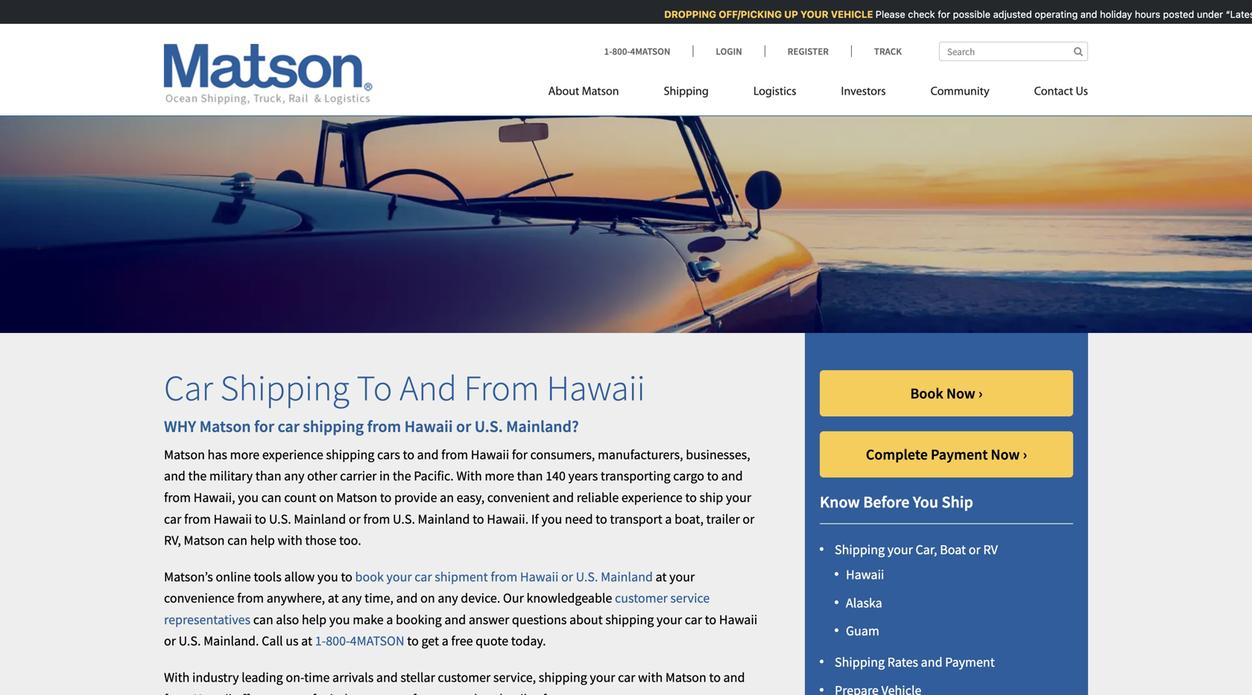 Task type: vqa. For each thing, say whether or not it's contained in the screenshot.
an at the left bottom
yes



Task type: locate. For each thing, give the bounding box(es) containing it.
None search field
[[939, 42, 1088, 61]]

u.s. down provide
[[393, 511, 415, 527]]

4matson down the make
[[350, 633, 404, 650]]

military
[[209, 468, 253, 485]]

1 horizontal spatial other
[[462, 691, 493, 695]]

your down "service"
[[657, 611, 682, 628]]

1 horizontal spatial experience
[[621, 489, 683, 506]]

on
[[319, 489, 334, 506], [420, 590, 435, 607], [445, 691, 460, 695]]

2 horizontal spatial mainland
[[601, 569, 653, 585]]

1 vertical spatial for
[[254, 416, 274, 437]]

car inside matson has more experience shipping cars to and from hawaii for consumers, manufacturers, businesses, and the military than any other carrier in the pacific. with more than 140 years transporting cargo to and from hawaii, you can count on matson to provide an easy, convenient and reliable experience to ship your car from hawaii to u.s. mainland or from u.s. mainland to hawaii. if you need to transport a boat, trailer or rv, matson can help with those too.
[[164, 511, 181, 527]]

login link
[[693, 45, 764, 57]]

2 vertical spatial at
[[301, 633, 312, 650]]

2 the from the left
[[393, 468, 411, 485]]

0 horizontal spatial now ›
[[946, 384, 983, 403]]

the
[[188, 468, 207, 485], [393, 468, 411, 485]]

the up hawaii,
[[188, 468, 207, 485]]

hawaii,
[[193, 489, 235, 506]]

1 vertical spatial experience
[[621, 489, 683, 506]]

4matson for 1-800-4matson to get a free quote today.
[[350, 633, 404, 650]]

0 horizontal spatial customer
[[438, 669, 491, 686]]

can left count
[[261, 489, 281, 506]]

1 vertical spatial with
[[164, 669, 190, 686]]

0 horizontal spatial more
[[230, 446, 260, 463]]

with left industry
[[164, 669, 190, 686]]

payment up ship at the bottom right
[[931, 445, 988, 464]]

2 horizontal spatial for
[[933, 9, 946, 20]]

4matson
[[630, 45, 670, 57], [350, 633, 404, 650]]

customer
[[615, 590, 668, 607], [438, 669, 491, 686]]

investors
[[841, 86, 886, 98]]

1 horizontal spatial the
[[393, 468, 411, 485]]

you down "military"
[[238, 489, 259, 506]]

guam
[[846, 623, 879, 640]]

other up count
[[307, 468, 337, 485]]

help right also
[[302, 611, 327, 628]]

2 vertical spatial a
[[442, 633, 449, 650]]

any up count
[[284, 468, 304, 485]]

a inside can also help you make a booking and answer questions about shipping your car to hawaii or u.s. mainland. call us at
[[386, 611, 393, 628]]

1 horizontal spatial than
[[517, 468, 543, 485]]

mainland down the transport
[[601, 569, 653, 585]]

a right the make
[[386, 611, 393, 628]]

experience up count
[[262, 446, 323, 463]]

hawaii inside with industry leading on-time arrivals and stellar customer service, shipping your car with matson to and from hawaii offers peace of mind so you can focus on other details of your move.
[[193, 691, 232, 695]]

on right focus
[[445, 691, 460, 695]]

on up booking
[[420, 590, 435, 607]]

any up the make
[[342, 590, 362, 607]]

a
[[665, 511, 672, 527], [386, 611, 393, 628], [442, 633, 449, 650]]

customer inside with industry leading on-time arrivals and stellar customer service, shipping your car with matson to and from hawaii offers peace of mind so you can focus on other details of your move.
[[438, 669, 491, 686]]

2 horizontal spatial a
[[665, 511, 672, 527]]

2 horizontal spatial on
[[445, 691, 460, 695]]

mainland?
[[506, 416, 579, 437]]

0 horizontal spatial help
[[250, 532, 275, 549]]

1 horizontal spatial a
[[442, 633, 449, 650]]

2 vertical spatial on
[[445, 691, 460, 695]]

guam link
[[846, 623, 879, 640]]

register link
[[764, 45, 851, 57]]

1 horizontal spatial with
[[638, 669, 663, 686]]

check
[[903, 9, 930, 20]]

car shipping to and from hawaii
[[164, 365, 645, 410]]

1 the from the left
[[188, 468, 207, 485]]

book now › link
[[820, 370, 1073, 417]]

shipping
[[303, 416, 364, 437], [326, 446, 374, 463], [605, 611, 654, 628], [539, 669, 587, 686]]

experience up the transport
[[621, 489, 683, 506]]

0 vertical spatial with
[[456, 468, 482, 485]]

mainland down an
[[418, 511, 470, 527]]

the right in
[[393, 468, 411, 485]]

your inside matson has more experience shipping cars to and from hawaii for consumers, manufacturers, businesses, and the military than any other carrier in the pacific. with more than 140 years transporting cargo to and from hawaii, you can count on matson to provide an easy, convenient and reliable experience to ship your car from hawaii to u.s. mainland or from u.s. mainland to hawaii. if you need to transport a boat, trailer or rv, matson can help with those too.
[[726, 489, 751, 506]]

0 horizontal spatial the
[[188, 468, 207, 485]]

now › inside book now › link
[[946, 384, 983, 403]]

1-800-4matson link down dropping in the top of the page
[[604, 45, 693, 57]]

payment
[[931, 445, 988, 464], [945, 654, 995, 671]]

your up the trailer in the bottom of the page
[[726, 489, 751, 506]]

an
[[440, 489, 454, 506]]

4matson for 1-800-4matson
[[630, 45, 670, 57]]

0 vertical spatial 800-
[[612, 45, 630, 57]]

of down time
[[305, 691, 316, 695]]

blue matson logo with ocean, shipping, truck, rail and logistics written beneath it. image
[[164, 44, 373, 105]]

booking
[[396, 611, 442, 628]]

with inside with industry leading on-time arrivals and stellar customer service, shipping your car with matson to and from hawaii offers peace of mind so you can focus on other details of your move.
[[638, 669, 663, 686]]

1- right us
[[315, 633, 326, 650]]

get
[[421, 633, 439, 650]]

a inside matson has more experience shipping cars to and from hawaii for consumers, manufacturers, businesses, and the military than any other carrier in the pacific. with more than 140 years transporting cargo to and from hawaii, you can count on matson to provide an easy, convenient and reliable experience to ship your car from hawaii to u.s. mainland or from u.s. mainland to hawaii. if you need to transport a boat, trailer or rv, matson can help with those too.
[[665, 511, 672, 527]]

a right get
[[442, 633, 449, 650]]

2 vertical spatial for
[[512, 446, 528, 463]]

can inside can also help you make a booking and answer questions about shipping your car to hawaii or u.s. mainland. call us at
[[253, 611, 273, 628]]

0 vertical spatial with
[[278, 532, 302, 549]]

your up "service"
[[669, 569, 695, 585]]

to
[[403, 446, 414, 463], [707, 468, 719, 485], [380, 489, 392, 506], [685, 489, 697, 506], [255, 511, 266, 527], [473, 511, 484, 527], [596, 511, 607, 527], [341, 569, 352, 585], [705, 611, 716, 628], [407, 633, 419, 650], [709, 669, 721, 686]]

can
[[261, 489, 281, 506], [227, 532, 247, 549], [253, 611, 273, 628], [390, 691, 410, 695]]

convenience
[[164, 590, 234, 607]]

shipping inside with industry leading on-time arrivals and stellar customer service, shipping your car with matson to and from hawaii offers peace of mind so you can focus on other details of your move.
[[539, 669, 587, 686]]

1 vertical spatial help
[[302, 611, 327, 628]]

your left car,
[[887, 541, 913, 558]]

customer down free on the left of the page
[[438, 669, 491, 686]]

off/picking
[[714, 9, 777, 20]]

1 vertical spatial now ›
[[991, 445, 1027, 464]]

from
[[464, 365, 540, 410]]

1 horizontal spatial of
[[535, 691, 547, 695]]

matson
[[582, 86, 619, 98], [199, 416, 251, 437], [164, 446, 205, 463], [336, 489, 377, 506], [184, 532, 225, 549], [665, 669, 706, 686]]

can up online at the bottom
[[227, 532, 247, 549]]

or right the trailer in the bottom of the page
[[743, 511, 755, 527]]

any down shipment
[[438, 590, 458, 607]]

0 vertical spatial 1-800-4matson link
[[604, 45, 693, 57]]

1 horizontal spatial 800-
[[612, 45, 630, 57]]

800- up about matson link
[[612, 45, 630, 57]]

about matson
[[548, 86, 619, 98]]

on right count
[[319, 489, 334, 506]]

0 vertical spatial at
[[656, 569, 667, 585]]

or down representatives
[[164, 633, 176, 650]]

us
[[286, 633, 299, 650]]

anywhere,
[[267, 590, 325, 607]]

1-800-4matson link
[[604, 45, 693, 57], [315, 633, 404, 650]]

now › inside complete payment now › link
[[991, 445, 1027, 464]]

and inside at your convenience from anywhere, at any time, and on any device. our knowledgeable
[[396, 590, 418, 607]]

customer service representatives link
[[164, 590, 710, 628]]

from up our
[[491, 569, 517, 585]]

at right us
[[301, 633, 312, 650]]

contact
[[1034, 86, 1073, 98]]

1 vertical spatial customer
[[438, 669, 491, 686]]

1 vertical spatial payment
[[945, 654, 995, 671]]

or up knowledgeable
[[561, 569, 573, 585]]

or left 'rv'
[[969, 541, 981, 558]]

from inside at your convenience from anywhere, at any time, and on any device. our knowledgeable
[[237, 590, 264, 607]]

1- up about matson link
[[604, 45, 612, 57]]

1 horizontal spatial 4matson
[[630, 45, 670, 57]]

time
[[304, 669, 330, 686]]

at inside can also help you make a booking and answer questions about shipping your car to hawaii or u.s. mainland. call us at
[[301, 633, 312, 650]]

on inside with industry leading on-time arrivals and stellar customer service, shipping your car with matson to and from hawaii offers peace of mind so you can focus on other details of your move.
[[445, 691, 460, 695]]

customer left "service"
[[615, 590, 668, 607]]

matson's
[[164, 569, 213, 585]]

0 horizontal spatial a
[[386, 611, 393, 628]]

shipping rates and payment link
[[835, 654, 995, 671]]

ship
[[700, 489, 723, 506]]

mind
[[319, 691, 348, 695]]

rv
[[983, 541, 998, 558]]

consumers,
[[530, 446, 595, 463]]

you right so
[[366, 691, 387, 695]]

from left the 'offers'
[[164, 691, 191, 695]]

shipping for shipping
[[664, 86, 709, 98]]

than up convenient
[[517, 468, 543, 485]]

your inside at your convenience from anywhere, at any time, and on any device. our knowledgeable
[[669, 569, 695, 585]]

questions
[[512, 611, 567, 628]]

0 vertical spatial help
[[250, 532, 275, 549]]

device.
[[461, 590, 500, 607]]

other
[[307, 468, 337, 485], [462, 691, 493, 695]]

0 horizontal spatial any
[[284, 468, 304, 485]]

1 vertical spatial 800-
[[326, 633, 350, 650]]

know before you ship section
[[786, 333, 1107, 695]]

help inside can also help you make a booking and answer questions about shipping your car to hawaii or u.s. mainland. call us at
[[302, 611, 327, 628]]

why matson for car shipping from hawaii or u.s. mainland?
[[164, 416, 579, 437]]

please
[[871, 9, 901, 20]]

1 vertical spatial a
[[386, 611, 393, 628]]

1 horizontal spatial with
[[456, 468, 482, 485]]

1 horizontal spatial 1-
[[604, 45, 612, 57]]

details
[[495, 691, 533, 695]]

other inside with industry leading on-time arrivals and stellar customer service, shipping your car with matson to and from hawaii offers peace of mind so you can focus on other details of your move.
[[462, 691, 493, 695]]

1 horizontal spatial more
[[485, 468, 514, 485]]

with up easy,
[[456, 468, 482, 485]]

0 horizontal spatial than
[[255, 468, 281, 485]]

community link
[[908, 79, 1012, 109]]

help inside matson has more experience shipping cars to and from hawaii for consumers, manufacturers, businesses, and the military than any other carrier in the pacific. with more than 140 years transporting cargo to and from hawaii, you can count on matson to provide an easy, convenient and reliable experience to ship your car from hawaii to u.s. mainland or from u.s. mainland to hawaii. if you need to transport a boat, trailer or rv, matson can help with those too.
[[250, 532, 275, 549]]

1 vertical spatial 4matson
[[350, 633, 404, 650]]

0 horizontal spatial on
[[319, 489, 334, 506]]

from down hawaii,
[[184, 511, 211, 527]]

complete payment now › link
[[820, 431, 1073, 478]]

stellar
[[401, 669, 435, 686]]

or inside can also help you make a booking and answer questions about shipping your car to hawaii or u.s. mainland. call us at
[[164, 633, 176, 650]]

0 horizontal spatial 800-
[[326, 633, 350, 650]]

1 vertical spatial 1-
[[315, 633, 326, 650]]

rates
[[887, 654, 918, 671]]

1 horizontal spatial for
[[512, 446, 528, 463]]

1 horizontal spatial customer
[[615, 590, 668, 607]]

0 vertical spatial other
[[307, 468, 337, 485]]

0 vertical spatial on
[[319, 489, 334, 506]]

2 horizontal spatial at
[[656, 569, 667, 585]]

0 horizontal spatial other
[[307, 468, 337, 485]]

140
[[546, 468, 566, 485]]

experience
[[262, 446, 323, 463], [621, 489, 683, 506]]

mainland
[[294, 511, 346, 527], [418, 511, 470, 527], [601, 569, 653, 585]]

of right details
[[535, 691, 547, 695]]

hawaii inside can also help you make a booking and answer questions about shipping your car to hawaii or u.s. mainland. call us at
[[719, 611, 757, 628]]

a left boat,
[[665, 511, 672, 527]]

can inside with industry leading on-time arrivals and stellar customer service, shipping your car with matson to and from hawaii offers peace of mind so you can focus on other details of your move.
[[390, 691, 410, 695]]

and
[[1076, 9, 1093, 20], [417, 446, 439, 463], [164, 468, 186, 485], [721, 468, 743, 485], [552, 489, 574, 506], [396, 590, 418, 607], [444, 611, 466, 628], [921, 654, 942, 671], [376, 669, 398, 686], [723, 669, 745, 686]]

shipping
[[664, 86, 709, 98], [220, 365, 349, 410], [835, 541, 885, 558], [835, 654, 885, 671]]

4matson down dropping in the top of the page
[[630, 45, 670, 57]]

leading
[[242, 669, 283, 686]]

1 horizontal spatial at
[[328, 590, 339, 607]]

or up too.
[[349, 511, 361, 527]]

register
[[788, 45, 829, 57]]

than
[[255, 468, 281, 485], [517, 468, 543, 485]]

0 horizontal spatial experience
[[262, 446, 323, 463]]

more up convenient
[[485, 468, 514, 485]]

shipping for shipping rates and payment
[[835, 654, 885, 671]]

at down the transport
[[656, 569, 667, 585]]

0 vertical spatial 4matson
[[630, 45, 670, 57]]

you right if
[[541, 511, 562, 527]]

with
[[456, 468, 482, 485], [164, 669, 190, 686]]

800- for 1-800-4matson to get a free quote today.
[[326, 633, 350, 650]]

move.
[[577, 691, 612, 695]]

0 vertical spatial now ›
[[946, 384, 983, 403]]

payment right rates
[[945, 654, 995, 671]]

a for 1-800-4matson to get a free quote today.
[[442, 633, 449, 650]]

your inside can also help you make a booking and answer questions about shipping your car to hawaii or u.s. mainland. call us at
[[657, 611, 682, 628]]

1 vertical spatial other
[[462, 691, 493, 695]]

login
[[716, 45, 742, 57]]

search image
[[1074, 47, 1083, 56]]

a for can also help you make a booking and answer questions about shipping your car to hawaii or u.s. mainland. call us at
[[386, 611, 393, 628]]

shipping inside top menu navigation
[[664, 86, 709, 98]]

0 vertical spatial experience
[[262, 446, 323, 463]]

0 horizontal spatial 4matson
[[350, 633, 404, 650]]

matson has more experience shipping cars to and from hawaii for consumers, manufacturers, businesses, and the military than any other carrier in the pacific. with more than 140 years transporting cargo to and from hawaii, you can count on matson to provide an easy, convenient and reliable experience to ship your car from hawaii to u.s. mainland or from u.s. mainland to hawaii. if you need to transport a boat, trailer or rv, matson can help with those too.
[[164, 446, 755, 549]]

at right anywhere,
[[328, 590, 339, 607]]

1-800-4matson link down the make
[[315, 633, 404, 650]]

focus
[[412, 691, 442, 695]]

u.s. inside can also help you make a booking and answer questions about shipping your car to hawaii or u.s. mainland. call us at
[[179, 633, 201, 650]]

can up call
[[253, 611, 273, 628]]

0 vertical spatial customer
[[615, 590, 668, 607]]

boat
[[940, 541, 966, 558]]

0 vertical spatial payment
[[931, 445, 988, 464]]

other left details
[[462, 691, 493, 695]]

answer
[[469, 611, 509, 628]]

1 horizontal spatial on
[[420, 590, 435, 607]]

0 horizontal spatial with
[[164, 669, 190, 686]]

1 vertical spatial on
[[420, 590, 435, 607]]

know before you ship
[[820, 492, 973, 512]]

other inside matson has more experience shipping cars to and from hawaii for consumers, manufacturers, businesses, and the military than any other carrier in the pacific. with more than 140 years transporting cargo to and from hawaii, you can count on matson to provide an easy, convenient and reliable experience to ship your car from hawaii to u.s. mainland or from u.s. mainland to hawaii. if you need to transport a boat, trailer or rv, matson can help with those too.
[[307, 468, 337, 485]]

car
[[164, 365, 213, 410]]

you right allow
[[317, 569, 338, 585]]

0 vertical spatial 1-
[[604, 45, 612, 57]]

than right "military"
[[255, 468, 281, 485]]

shipping rates and payment
[[835, 654, 995, 671]]

can down stellar
[[390, 691, 410, 695]]

help up tools
[[250, 532, 275, 549]]

1 horizontal spatial help
[[302, 611, 327, 628]]

1 vertical spatial 1-800-4matson link
[[315, 633, 404, 650]]

on inside matson has more experience shipping cars to and from hawaii for consumers, manufacturers, businesses, and the military than any other carrier in the pacific. with more than 140 years transporting cargo to and from hawaii, you can count on matson to provide an easy, convenient and reliable experience to ship your car from hawaii to u.s. mainland or from u.s. mainland to hawaii. if you need to transport a boat, trailer or rv, matson can help with those too.
[[319, 489, 334, 506]]

you
[[238, 489, 259, 506], [541, 511, 562, 527], [317, 569, 338, 585], [329, 611, 350, 628], [366, 691, 387, 695]]

800-
[[612, 45, 630, 57], [326, 633, 350, 650]]

800- up arrivals
[[326, 633, 350, 650]]

has
[[208, 446, 227, 463]]

0 horizontal spatial at
[[301, 633, 312, 650]]

1 vertical spatial with
[[638, 669, 663, 686]]

0 vertical spatial a
[[665, 511, 672, 527]]

contact us
[[1034, 86, 1088, 98]]

car inside with industry leading on-time arrivals and stellar customer service, shipping your car with matson to and from hawaii offers peace of mind so you can focus on other details of your move.
[[618, 669, 635, 686]]

matson inside with industry leading on-time arrivals and stellar customer service, shipping your car with matson to and from hawaii offers peace of mind so you can focus on other details of your move.
[[665, 669, 706, 686]]

knowledgeable
[[527, 590, 612, 607]]

0 horizontal spatial of
[[305, 691, 316, 695]]

with inside matson has more experience shipping cars to and from hawaii for consumers, manufacturers, businesses, and the military than any other carrier in the pacific. with more than 140 years transporting cargo to and from hawaii, you can count on matson to provide an easy, convenient and reliable experience to ship your car from hawaii to u.s. mainland or from u.s. mainland to hawaii. if you need to transport a boat, trailer or rv, matson can help with those too.
[[456, 468, 482, 485]]

from down tools
[[237, 590, 264, 607]]

1 vertical spatial at
[[328, 590, 339, 607]]

0 horizontal spatial with
[[278, 532, 302, 549]]

you inside with industry leading on-time arrivals and stellar customer service, shipping your car with matson to and from hawaii offers peace of mind so you can focus on other details of your move.
[[366, 691, 387, 695]]

u.s. up knowledgeable
[[576, 569, 598, 585]]

help
[[250, 532, 275, 549], [302, 611, 327, 628]]

u.s. down representatives
[[179, 633, 201, 650]]

more up "military"
[[230, 446, 260, 463]]

0 horizontal spatial 1-
[[315, 633, 326, 650]]

1 horizontal spatial now ›
[[991, 445, 1027, 464]]

businesses,
[[686, 446, 750, 463]]

mainland up "those"
[[294, 511, 346, 527]]

allow
[[284, 569, 315, 585]]

you left the make
[[329, 611, 350, 628]]

count
[[284, 489, 316, 506]]

operating
[[1030, 9, 1073, 20]]



Task type: describe. For each thing, give the bounding box(es) containing it.
from left hawaii,
[[164, 489, 191, 506]]

1 of from the left
[[305, 691, 316, 695]]

customer service representatives
[[164, 590, 710, 628]]

1 vertical spatial more
[[485, 468, 514, 485]]

1-800-4matson
[[604, 45, 670, 57]]

cars
[[377, 446, 400, 463]]

your inside know before you ship section
[[887, 541, 913, 558]]

offers
[[235, 691, 266, 695]]

peace
[[269, 691, 302, 695]]

so
[[351, 691, 363, 695]]

car inside can also help you make a booking and answer questions about shipping your car to hawaii or u.s. mainland. call us at
[[685, 611, 702, 628]]

cargo
[[673, 468, 704, 485]]

your left move.
[[549, 691, 575, 695]]

with inside matson has more experience shipping cars to and from hawaii for consumers, manufacturers, businesses, and the military than any other carrier in the pacific. with more than 140 years transporting cargo to and from hawaii, you can count on matson to provide an easy, convenient and reliable experience to ship your car from hawaii to u.s. mainland or from u.s. mainland to hawaii. if you need to transport a boat, trailer or rv, matson can help with those too.
[[278, 532, 302, 549]]

shipping your car, boat or rv link
[[835, 541, 998, 558]]

1 than from the left
[[255, 468, 281, 485]]

book now ›
[[910, 384, 983, 403]]

u.s. down from
[[475, 416, 503, 437]]

about
[[548, 86, 579, 98]]

in
[[379, 468, 390, 485]]

hawaii link
[[846, 566, 884, 583]]

book
[[355, 569, 384, 585]]

for inside matson has more experience shipping cars to and from hawaii for consumers, manufacturers, businesses, and the military than any other carrier in the pacific. with more than 140 years transporting cargo to and from hawaii, you can count on matson to provide an easy, convenient and reliable experience to ship your car from hawaii to u.s. mainland or from u.s. mainland to hawaii. if you need to transport a boat, trailer or rv, matson can help with those too.
[[512, 446, 528, 463]]

1- for 1-800-4matson
[[604, 45, 612, 57]]

you
[[913, 492, 938, 512]]

to inside can also help you make a booking and answer questions about shipping your car to hawaii or u.s. mainland. call us at
[[705, 611, 716, 628]]

banner image
[[0, 92, 1252, 333]]

u.s. down count
[[269, 511, 291, 527]]

to
[[357, 365, 392, 410]]

if
[[531, 511, 539, 527]]

shipping link
[[641, 79, 731, 109]]

quote
[[476, 633, 508, 650]]

book
[[910, 384, 943, 403]]

top menu navigation
[[548, 79, 1088, 109]]

or down and
[[456, 416, 471, 437]]

industry
[[192, 669, 239, 686]]

provide
[[394, 489, 437, 506]]

1 horizontal spatial mainland
[[418, 511, 470, 527]]

at your convenience from anywhere, at any time, and on any device. our knowledgeable
[[164, 569, 695, 607]]

with inside with industry leading on-time arrivals and stellar customer service, shipping your car with matson to and from hawaii offers peace of mind so you can focus on other details of your move.
[[164, 669, 190, 686]]

customer inside the customer service representatives
[[615, 590, 668, 607]]

hawaii inside know before you ship section
[[846, 566, 884, 583]]

time,
[[365, 590, 394, 607]]

your
[[796, 9, 824, 20]]

2 of from the left
[[535, 691, 547, 695]]

complete
[[866, 445, 928, 464]]

shipping inside can also help you make a booking and answer questions about shipping your car to hawaii or u.s. mainland. call us at
[[605, 611, 654, 628]]

0 vertical spatial for
[[933, 9, 946, 20]]

your up move.
[[590, 669, 615, 686]]

shipment
[[435, 569, 488, 585]]

from up pacific.
[[441, 446, 468, 463]]

any inside matson has more experience shipping cars to and from hawaii for consumers, manufacturers, businesses, and the military than any other carrier in the pacific. with more than 140 years transporting cargo to and from hawaii, you can count on matson to provide an easy, convenient and reliable experience to ship your car from hawaii to u.s. mainland or from u.s. mainland to hawaii. if you need to transport a boat, trailer or rv, matson can help with those too.
[[284, 468, 304, 485]]

car,
[[916, 541, 937, 558]]

0 vertical spatial more
[[230, 446, 260, 463]]

why
[[164, 416, 196, 437]]

pacific.
[[414, 468, 454, 485]]

about matson link
[[548, 79, 641, 109]]

adjusted
[[988, 9, 1027, 20]]

under
[[1192, 9, 1218, 20]]

years
[[568, 468, 598, 485]]

posted
[[1158, 9, 1190, 20]]

possible
[[948, 9, 986, 20]]

with industry leading on-time arrivals and stellar customer service, shipping your car with matson to and from hawaii offers peace of mind so you can focus on other details of your move.
[[164, 669, 745, 695]]

today.
[[511, 633, 546, 650]]

up
[[780, 9, 793, 20]]

1-800-4matson to get a free quote today.
[[315, 633, 546, 650]]

0 horizontal spatial 1-800-4matson link
[[315, 633, 404, 650]]

800- for 1-800-4matson
[[612, 45, 630, 57]]

tools
[[254, 569, 282, 585]]

know
[[820, 492, 860, 512]]

before
[[863, 492, 910, 512]]

trailer
[[706, 511, 740, 527]]

2 than from the left
[[517, 468, 543, 485]]

matson inside top menu navigation
[[582, 86, 619, 98]]

mainland.
[[204, 633, 259, 650]]

from down in
[[363, 511, 390, 527]]

also
[[276, 611, 299, 628]]

0 horizontal spatial for
[[254, 416, 274, 437]]

you inside can also help you make a booking and answer questions about shipping your car to hawaii or u.s. mainland. call us at
[[329, 611, 350, 628]]

hours
[[1130, 9, 1156, 20]]

2 horizontal spatial any
[[438, 590, 458, 607]]

from inside with industry leading on-time arrivals and stellar customer service, shipping your car with matson to and from hawaii offers peace of mind so you can focus on other details of your move.
[[164, 691, 191, 695]]

transporting
[[601, 468, 671, 485]]

or inside section
[[969, 541, 981, 558]]

payment inside complete payment now › link
[[931, 445, 988, 464]]

dropping off/picking up your vehicle please check for possible adjusted operating and holiday hours posted under "latest
[[659, 9, 1252, 20]]

1 horizontal spatial 1-800-4matson link
[[604, 45, 693, 57]]

call
[[262, 633, 283, 650]]

shipping your car, boat or rv
[[835, 541, 998, 558]]

shipping inside matson has more experience shipping cars to and from hawaii for consumers, manufacturers, businesses, and the military than any other carrier in the pacific. with more than 140 years transporting cargo to and from hawaii, you can count on matson to provide an easy, convenient and reliable experience to ship your car from hawaii to u.s. mainland or from u.s. mainland to hawaii. if you need to transport a boat, trailer or rv, matson can help with those too.
[[326, 446, 374, 463]]

alaska
[[846, 595, 882, 611]]

and
[[400, 365, 457, 410]]

on-
[[286, 669, 304, 686]]

contact us link
[[1012, 79, 1088, 109]]

matson's online tools allow you to book your car shipment from hawaii or u.s. mainland
[[164, 569, 653, 585]]

convenient
[[487, 489, 550, 506]]

and inside know before you ship section
[[921, 654, 942, 671]]

us
[[1076, 86, 1088, 98]]

about
[[569, 611, 603, 628]]

need
[[565, 511, 593, 527]]

to inside with industry leading on-time arrivals and stellar customer service, shipping your car with matson to and from hawaii offers peace of mind so you can focus on other details of your move.
[[709, 669, 721, 686]]

dropping
[[659, 9, 712, 20]]

complete payment now ›
[[866, 445, 1027, 464]]

from up cars
[[367, 416, 401, 437]]

book your car shipment from hawaii or u.s. mainland link
[[355, 569, 653, 585]]

Search search field
[[939, 42, 1088, 61]]

arrivals
[[332, 669, 374, 686]]

alaska link
[[846, 595, 882, 611]]

can also help you make a booking and answer questions about shipping your car to hawaii or u.s. mainland. call us at
[[164, 611, 757, 650]]

on inside at your convenience from anywhere, at any time, and on any device. our knowledgeable
[[420, 590, 435, 607]]

shipping for shipping your car, boat or rv
[[835, 541, 885, 558]]

free
[[451, 633, 473, 650]]

carrier
[[340, 468, 377, 485]]

and inside can also help you make a booking and answer questions about shipping your car to hawaii or u.s. mainland. call us at
[[444, 611, 466, 628]]

1- for 1-800-4matson to get a free quote today.
[[315, 633, 326, 650]]

reliable
[[577, 489, 619, 506]]

our
[[503, 590, 524, 607]]

"latest
[[1221, 9, 1252, 20]]

0 horizontal spatial mainland
[[294, 511, 346, 527]]

those
[[305, 532, 336, 549]]

service,
[[493, 669, 536, 686]]

your up 'time,'
[[386, 569, 412, 585]]

community
[[931, 86, 989, 98]]

manufacturers,
[[598, 446, 683, 463]]

1 horizontal spatial any
[[342, 590, 362, 607]]



